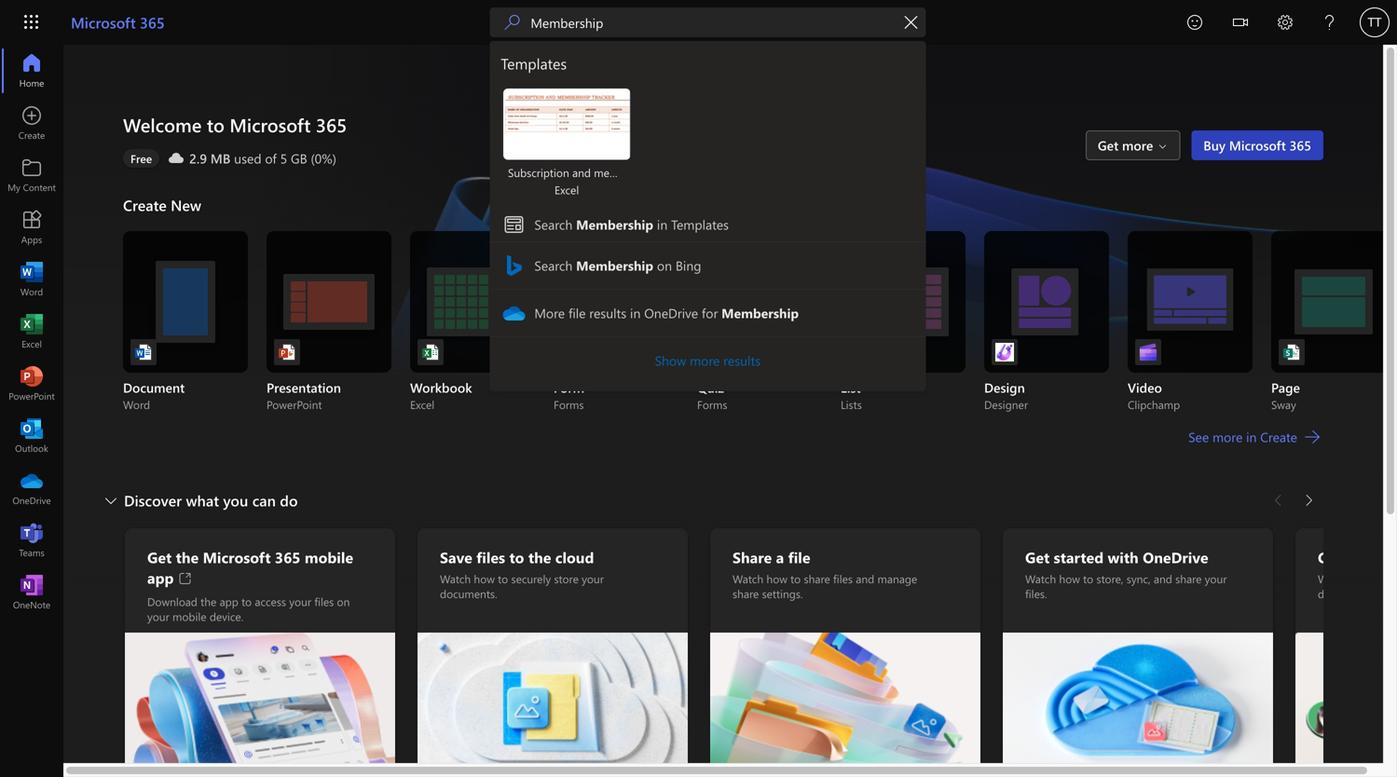 Task type: locate. For each thing, give the bounding box(es) containing it.
image  darkmode__h72in image
[[503, 254, 525, 277], [503, 302, 525, 324]]

the
[[176, 547, 199, 567], [529, 547, 551, 567], [201, 595, 217, 609]]

get inside popup button
[[1098, 137, 1119, 154]]

0 vertical spatial image  darkmode__h72in image
[[503, 254, 525, 277]]

0 horizontal spatial and
[[856, 572, 875, 587]]

share
[[804, 572, 831, 587], [1176, 572, 1202, 587], [733, 587, 759, 601]]

forms
[[554, 397, 584, 412], [698, 397, 728, 412]]

apps image
[[22, 218, 41, 237]]

1 horizontal spatial and
[[1154, 572, 1173, 587]]

0 vertical spatial app
[[147, 568, 174, 588]]

navigation inside welcome to microsoft 365 application
[[0, 45, 63, 619]]

powerpoint image
[[22, 375, 41, 394]]

files
[[477, 547, 506, 567], [834, 572, 853, 587], [315, 595, 334, 609]]

cloud
[[556, 547, 594, 567]]

excel workbook image
[[422, 343, 440, 362]]

watch down the share
[[733, 572, 764, 587]]

files inside save files to the cloud watch how to securely store your documents.
[[477, 547, 506, 567]]

your right store
[[582, 572, 604, 587]]

get the microsoft 365 mobile app image
[[125, 633, 395, 771]]

mobile up "on"
[[305, 547, 353, 567]]

0 vertical spatial files
[[477, 547, 506, 567]]

1 horizontal spatial more
[[1213, 429, 1243, 446]]

discover what you can do
[[124, 491, 298, 511]]

1 horizontal spatial forms
[[698, 397, 728, 412]]

0 horizontal spatial files
[[315, 595, 334, 609]]

3 watch from the left
[[1026, 572, 1057, 587]]

app up download
[[147, 568, 174, 588]]

collaborate in real time image
[[1296, 633, 1398, 771]]

2 horizontal spatial files
[[834, 572, 853, 587]]

files right save
[[477, 547, 506, 567]]

1 horizontal spatial the
[[201, 595, 217, 609]]

get
[[1098, 137, 1119, 154], [147, 547, 172, 567], [1026, 547, 1050, 567]]

design
[[985, 379, 1026, 396]]

2 horizontal spatial share
[[1176, 572, 1202, 587]]

share inside get started with onedrive watch how to store, sync, and share your files.
[[1176, 572, 1202, 587]]

0 horizontal spatial get
[[147, 547, 172, 567]]

forms down quiz
[[698, 397, 728, 412]]

outlook image
[[22, 427, 41, 446]]

create new
[[123, 195, 201, 215]]

1 horizontal spatial files
[[477, 547, 506, 567]]

the right download
[[201, 595, 217, 609]]

1 horizontal spatial mobile
[[305, 547, 353, 567]]

share left settings.
[[733, 587, 759, 601]]

mobile left device.
[[173, 609, 207, 624]]

0 horizontal spatial mobile
[[173, 609, 207, 624]]

onedrive image
[[22, 479, 41, 498]]

get more button
[[1086, 131, 1181, 160]]

started
[[1054, 547, 1104, 567]]

get for get more
[[1098, 137, 1119, 154]]

2 vertical spatial files
[[315, 595, 334, 609]]

forms down form
[[554, 397, 584, 412]]

1 and from the left
[[856, 572, 875, 587]]

create left new
[[123, 195, 167, 215]]

1 horizontal spatial share
[[804, 572, 831, 587]]

watch inside get started with onedrive watch how to store, sync, and share your files.
[[1026, 572, 1057, 587]]

this account doesn't have a microsoft 365 subscription. click to view your benefits. tooltip
[[123, 149, 160, 168]]

and right sync,
[[1154, 572, 1173, 587]]

2 horizontal spatial the
[[529, 547, 551, 567]]

buy microsoft 365
[[1204, 137, 1312, 154]]

onedrive
[[1143, 547, 1209, 567]]

the up securely
[[529, 547, 551, 567]]

list containing document
[[123, 231, 1397, 412]]

watch down started
[[1026, 572, 1057, 587]]

2 forms from the left
[[698, 397, 728, 412]]

1 vertical spatial image  darkmode__h72in image
[[503, 302, 525, 324]]

2 horizontal spatial get
[[1098, 137, 1119, 154]]

watch down collaborate
[[1319, 572, 1350, 587]]

1 forms from the left
[[554, 397, 584, 412]]

mobile
[[305, 547, 353, 567], [173, 609, 207, 624]]

see more in create link
[[1187, 426, 1324, 449]]

clipchamp
[[1128, 397, 1181, 412]]

and
[[856, 572, 875, 587], [1154, 572, 1173, 587]]

to left the ed
[[1377, 572, 1387, 587]]

how down started
[[1060, 572, 1081, 587]]

4 how from the left
[[1353, 572, 1374, 587]]

2 how from the left
[[767, 572, 788, 587]]

store,
[[1097, 572, 1124, 587]]

app down get the microsoft 365 mobile app
[[220, 595, 239, 609]]

designer design image
[[996, 343, 1015, 362]]

1 horizontal spatial create
[[1261, 429, 1298, 446]]

watch down save
[[440, 572, 471, 587]]

files.
[[1026, 587, 1048, 601]]

0 horizontal spatial the
[[176, 547, 199, 567]]

microsoft
[[71, 12, 136, 32], [230, 112, 311, 137], [1230, 137, 1287, 154], [203, 547, 271, 567]]

share down onedrive
[[1176, 572, 1202, 587]]

home image
[[22, 62, 41, 80]]

onenote image
[[22, 584, 41, 602]]

forms for form
[[554, 397, 584, 412]]

1 vertical spatial app
[[220, 595, 239, 609]]

0 vertical spatial mobile
[[305, 547, 353, 567]]

your inside get started with onedrive watch how to store, sync, and share your files.
[[1205, 572, 1228, 587]]

watch inside save files to the cloud watch how to securely store your documents.
[[440, 572, 471, 587]]

the inside save files to the cloud watch how to securely store your documents.
[[529, 547, 551, 567]]

2 and from the left
[[1154, 572, 1173, 587]]

0 horizontal spatial app
[[147, 568, 174, 588]]

tt button
[[1353, 0, 1398, 45]]

your left device.
[[147, 609, 169, 624]]

how down collaborate
[[1353, 572, 1374, 587]]

mb
[[211, 150, 231, 167]]

more left in
[[1213, 429, 1243, 446]]

share down file
[[804, 572, 831, 587]]

get more
[[1098, 137, 1154, 154]]

0 horizontal spatial more
[[1123, 137, 1154, 154]]

to inside "share a file watch how to share files and manage share settings."
[[791, 572, 801, 587]]

0 horizontal spatial create
[[123, 195, 167, 215]]

more left the buy at the right top of the page
[[1123, 137, 1154, 154]]

0 vertical spatial more
[[1123, 137, 1154, 154]]

0 horizontal spatial share
[[733, 587, 759, 601]]

get inside get the microsoft 365 mobile app
[[147, 547, 172, 567]]

4 watch from the left
[[1319, 572, 1350, 587]]

0 vertical spatial create
[[123, 195, 167, 215]]

and left manage
[[856, 572, 875, 587]]

manage
[[878, 572, 918, 587]]

how left securely
[[474, 572, 495, 587]]

list
[[123, 231, 1397, 412]]

banner
[[0, 0, 1398, 391]]

how down a
[[767, 572, 788, 587]]

1 horizontal spatial get
[[1026, 547, 1050, 567]]

your down onedrive
[[1205, 572, 1228, 587]]

watch inside "share a file watch how to share files and manage share settings."
[[733, 572, 764, 587]]

1 vertical spatial mobile
[[173, 609, 207, 624]]

forms inside form forms
[[554, 397, 584, 412]]

access
[[255, 595, 286, 609]]

2.9
[[189, 150, 207, 167]]

0 horizontal spatial forms
[[554, 397, 584, 412]]

create image
[[22, 114, 41, 132]]

app inside get the microsoft 365 mobile app
[[147, 568, 174, 588]]

banner containing microsoft 365
[[0, 0, 1398, 391]]

create
[[123, 195, 167, 215], [1261, 429, 1298, 446]]

1 watch from the left
[[440, 572, 471, 587]]

to up mb
[[207, 112, 225, 137]]

to
[[207, 112, 225, 137], [510, 547, 525, 567], [498, 572, 508, 587], [791, 572, 801, 587], [1084, 572, 1094, 587], [1377, 572, 1387, 587], [242, 595, 252, 609]]

watch
[[440, 572, 471, 587], [733, 572, 764, 587], [1026, 572, 1057, 587], [1319, 572, 1350, 587]]

with
[[1108, 547, 1139, 567]]

365
[[140, 12, 165, 32], [316, 112, 347, 137], [1290, 137, 1312, 154], [275, 547, 301, 567]]

more
[[1123, 137, 1154, 154], [1213, 429, 1243, 446]]

to up securely
[[510, 547, 525, 567]]

your inside save files to the cloud watch how to securely store your documents.
[[582, 572, 604, 587]]

discover what you can do button
[[98, 486, 302, 516]]

see more in create
[[1189, 429, 1298, 446]]

more inside get more popup button
[[1123, 137, 1154, 154]]

quiz
[[698, 379, 725, 396]]

teams image
[[22, 532, 41, 550]]

2 image  darkmode__h72in image from the top
[[503, 302, 525, 324]]

page
[[1272, 379, 1301, 396]]

the inside get the microsoft 365 mobile app
[[176, 547, 199, 567]]

2.9 mb used of 5 gb (0%)
[[189, 150, 337, 167]]

files inside download the app to access your files on your mobile device.
[[315, 595, 334, 609]]

welcome to microsoft 365
[[123, 112, 347, 137]]

to inside get started with onedrive watch how to store, sync, and share your files.
[[1084, 572, 1094, 587]]

navigation
[[0, 45, 63, 619]]

how
[[474, 572, 495, 587], [767, 572, 788, 587], [1060, 572, 1081, 587], [1353, 572, 1374, 587]]

list
[[841, 379, 861, 396]]

mobile inside download the app to access your files on your mobile device.
[[173, 609, 207, 624]]

word image
[[22, 270, 41, 289]]

and inside get started with onedrive watch how to store, sync, and share your files.
[[1154, 572, 1173, 587]]

how inside collaborate watch how to ed
[[1353, 572, 1374, 587]]

get started with onedrive image
[[1003, 633, 1274, 771]]

quiz forms
[[698, 379, 728, 412]]

more for get
[[1123, 137, 1154, 154]]

1 vertical spatial more
[[1213, 429, 1243, 446]]

files left "on"
[[315, 595, 334, 609]]

templates element
[[490, 41, 567, 86]]

documents.
[[440, 587, 498, 601]]

video
[[1128, 379, 1163, 396]]

to left store,
[[1084, 572, 1094, 587]]

to down file
[[791, 572, 801, 587]]

video clipchamp
[[1128, 379, 1181, 412]]

1 horizontal spatial app
[[220, 595, 239, 609]]

designer
[[985, 397, 1029, 412]]

create right in
[[1261, 429, 1298, 446]]

2 watch from the left
[[733, 572, 764, 587]]

to left access
[[242, 595, 252, 609]]

powerpoint presentation image
[[278, 343, 297, 362]]

files left manage
[[834, 572, 853, 587]]

more inside 'see more in create' link
[[1213, 429, 1243, 446]]

in
[[1247, 429, 1257, 446]]

the inside download the app to access your files on your mobile device.
[[201, 595, 217, 609]]

1 vertical spatial files
[[834, 572, 853, 587]]

1 how from the left
[[474, 572, 495, 587]]

the up download
[[176, 547, 199, 567]]

list lists
[[841, 379, 862, 412]]

your
[[582, 572, 604, 587], [1205, 572, 1228, 587], [289, 595, 312, 609], [147, 609, 169, 624]]

mobile inside get the microsoft 365 mobile app
[[305, 547, 353, 567]]

3 how from the left
[[1060, 572, 1081, 587]]



Task type: describe. For each thing, give the bounding box(es) containing it.
used
[[234, 150, 262, 167]]

powerpoint
[[267, 397, 322, 412]]

document
[[123, 379, 185, 396]]

do
[[280, 491, 298, 511]]

share
[[733, 547, 772, 567]]

1 image  darkmode__h72in image from the top
[[503, 254, 525, 277]]

share a file image
[[711, 633, 981, 771]]

designer design image
[[996, 343, 1015, 362]]

list inside welcome to microsoft 365 application
[[123, 231, 1397, 412]]

page sway
[[1272, 379, 1301, 412]]

get started with onedrive watch how to store, sync, and share your files.
[[1026, 547, 1228, 601]]

how inside get started with onedrive watch how to store, sync, and share your files.
[[1060, 572, 1081, 587]]

to inside download the app to access your files on your mobile device.
[[242, 595, 252, 609]]

365 inside get the microsoft 365 mobile app
[[275, 547, 301, 567]]

how inside save files to the cloud watch how to securely store your documents.
[[474, 572, 495, 587]]

on
[[337, 595, 350, 609]]

free
[[131, 151, 152, 166]]

microsoft inside 'button'
[[1230, 137, 1287, 154]]

get inside get started with onedrive watch how to store, sync, and share your files.
[[1026, 547, 1050, 567]]

save
[[440, 547, 473, 567]]

sync,
[[1127, 572, 1151, 587]]

securely
[[511, 572, 551, 587]]

a
[[776, 547, 784, 567]]

5
[[280, 150, 287, 167]]

app inside download the app to access your files on your mobile device.
[[220, 595, 239, 609]]

word
[[123, 397, 150, 412]]

watch inside collaborate watch how to ed
[[1319, 572, 1350, 587]]

lists
[[841, 397, 862, 412]]

ed
[[1390, 572, 1398, 587]]

form forms
[[554, 379, 585, 412]]

sway page image
[[1283, 343, 1302, 362]]

more for see
[[1213, 429, 1243, 446]]

share a file watch how to share files and manage share settings.
[[733, 547, 918, 601]]

excel
[[410, 397, 435, 412]]

how inside "share a file watch how to share files and manage share settings."
[[767, 572, 788, 587]]

sway
[[1272, 397, 1297, 412]]

365 inside banner
[[140, 12, 165, 32]]

device.
[[210, 609, 244, 624]]

file
[[789, 547, 811, 567]]

welcome
[[123, 112, 202, 137]]

forms for quiz
[[698, 397, 728, 412]]

share for get started with onedrive
[[1176, 572, 1202, 587]]

design designer
[[985, 379, 1029, 412]]

new quiz image
[[709, 343, 727, 362]]

365 inside 'button'
[[1290, 137, 1312, 154]]

of
[[265, 150, 277, 167]]

settings.
[[762, 587, 803, 601]]

clipchamp video image
[[1140, 343, 1158, 362]]

document word
[[123, 379, 185, 412]]

your right access
[[289, 595, 312, 609]]

what
[[186, 491, 219, 511]]

microsoft inside banner
[[71, 12, 136, 32]]

next image
[[1300, 486, 1319, 516]]

subscription and membership tracker image
[[504, 88, 631, 186]]

new
[[171, 195, 201, 215]]

workbook
[[410, 379, 472, 396]]

(0%)
[[311, 150, 337, 167]]

download the app to access your files on your mobile device.
[[147, 595, 350, 624]]

templates
[[501, 53, 567, 73]]

Templates search field
[[490, 7, 926, 391]]

share for share a file
[[733, 587, 759, 601]]

presentation powerpoint
[[267, 379, 341, 412]]

you
[[223, 491, 248, 511]]

get for get the microsoft 365 mobile app
[[147, 547, 172, 567]]

presentation
[[267, 379, 341, 396]]

my content image
[[22, 166, 41, 185]]


[[1234, 15, 1249, 30]]

word document image
[[134, 343, 153, 362]]

download
[[147, 595, 198, 609]]

and inside "share a file watch how to share files and manage share settings."
[[856, 572, 875, 587]]

excel image
[[22, 323, 41, 341]]

welcome to microsoft 365 application
[[0, 45, 1398, 778]]

to left securely
[[498, 572, 508, 587]]

store
[[554, 572, 579, 587]]

workbook excel
[[410, 379, 472, 412]]

create new element
[[123, 190, 1397, 486]]

buy
[[1204, 137, 1226, 154]]

save files to the cloud watch how to securely store your documents.
[[440, 547, 604, 601]]

gb
[[291, 150, 307, 167]]

1 vertical spatial create
[[1261, 429, 1298, 446]]

Search box. Suggestions appear as you type. search field
[[531, 7, 897, 37]]

the for download the app to access your files on your mobile device.
[[201, 595, 217, 609]]

files inside "share a file watch how to share files and manage share settings."
[[834, 572, 853, 587]]

templates group
[[490, 41, 926, 241]]

to inside collaborate watch how to ed
[[1377, 572, 1387, 587]]

get the microsoft 365 mobile app
[[147, 547, 353, 588]]

microsoft inside get the microsoft 365 mobile app
[[203, 547, 271, 567]]

can
[[252, 491, 276, 511]]

 button
[[1219, 0, 1264, 48]]

collaborate watch how to ed
[[1319, 547, 1398, 616]]

see
[[1189, 429, 1210, 446]]

form
[[554, 379, 585, 396]]

collaborate
[[1319, 547, 1398, 567]]

save files to the cloud image
[[418, 633, 688, 771]]

microsoft 365
[[71, 12, 165, 32]]

tt
[[1369, 15, 1382, 29]]

the for get the microsoft 365 mobile app
[[176, 547, 199, 567]]

buy microsoft 365 button
[[1192, 131, 1324, 160]]

discover
[[124, 491, 182, 511]]



Task type: vqa. For each thing, say whether or not it's contained in the screenshot.
dialog
no



